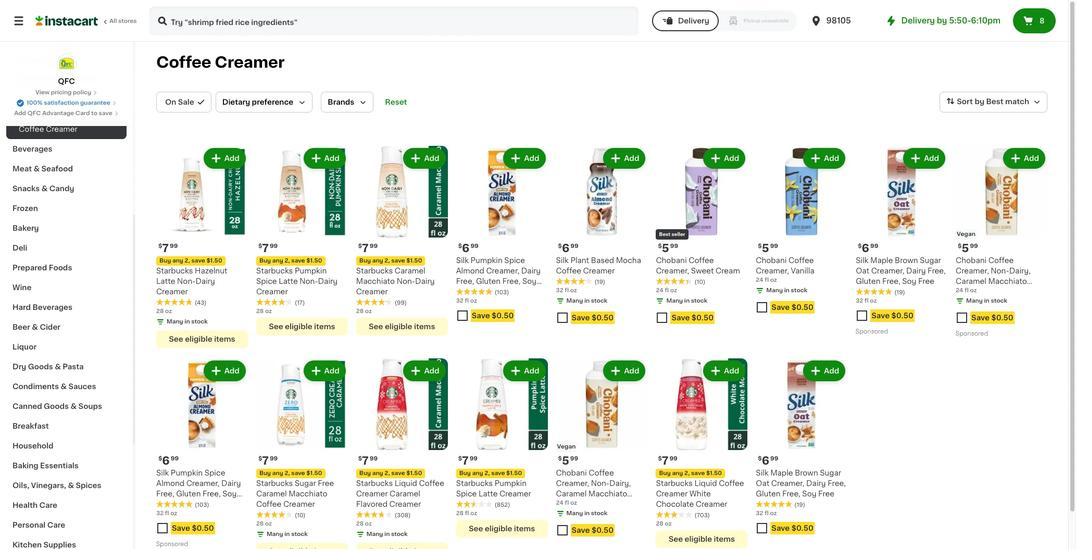 Task type: describe. For each thing, give the bounding box(es) containing it.
starbucks for starbucks caramel macchiato non-dairy creamer
[[356, 267, 393, 275]]

essentials
[[40, 462, 79, 469]]

vanilla
[[791, 267, 815, 275]]

see eligible items for starbucks pumpkin spice latte creamer
[[469, 525, 535, 532]]

view
[[35, 90, 50, 95]]

dry
[[13, 363, 26, 370]]

see eligible items button for starbucks pumpkin spice latte creamer
[[456, 520, 548, 538]]

spice for starbucks pumpkin spice latte non-dairy creamer's add button
[[256, 278, 277, 285]]

$ 6 99 for silk maple brown sugar oat creamer, dairy free, gluten free, soy free add button
[[758, 455, 779, 466]]

personal
[[13, 522, 45, 529]]

save for starbucks liquid coffee creamer white chocolate creamer
[[691, 470, 705, 476]]

add for starbucks liquid coffee creamer white chocolate creamer
[[724, 367, 739, 375]]

brands
[[328, 98, 354, 106]]

1 horizontal spatial maple
[[871, 257, 893, 264]]

creamer, inside chobani coffee creamer, vanilla 24 fl oz
[[756, 267, 789, 275]]

canned goods & soups link
[[6, 396, 127, 416]]

silk plant based mocha coffee creamer
[[556, 257, 641, 275]]

0 horizontal spatial silk pumpkin spice almond creamer, dairy free, gluten free, soy free
[[156, 469, 241, 508]]

hazelnut
[[195, 267, 227, 274]]

frozen
[[13, 205, 38, 212]]

see eligible items button for starbucks caramel macchiato non-dairy creamer
[[356, 318, 448, 335]]

delivery for delivery by 5:50-6:10pm
[[902, 17, 935, 24]]

buy for starbucks hazelnut latte non-dairy creamer
[[159, 258, 171, 264]]

creamer inside the silk plant based mocha coffee creamer
[[583, 267, 615, 275]]

kitchen supplies link
[[6, 535, 127, 549]]

(852)
[[495, 502, 510, 508]]

dry goods & pasta link
[[6, 357, 127, 377]]

buy any 2, save $1.50 for starbucks pumpkin spice latte creamer
[[459, 470, 522, 476]]

best for best match
[[986, 98, 1004, 105]]

sour
[[19, 76, 36, 83]]

save right the to
[[99, 110, 112, 116]]

non- for add button corresponding to starbucks caramel macchiato non-dairy creamer
[[397, 278, 415, 285]]

caramel inside starbucks caramel macchiato non-dairy creamer
[[395, 267, 425, 275]]

creamer inside starbucks sugar free caramel macchiato coffee creamer
[[283, 501, 315, 508]]

see eligible items for starbucks pumpkin spice latte non-dairy creamer
[[269, 323, 335, 330]]

eligible for starbucks pumpkin spice latte non-dairy creamer
[[285, 323, 312, 330]]

1 vertical spatial sugar
[[820, 469, 841, 477]]

chobani inside chobani coffee creamer, vanilla 24 fl oz
[[756, 257, 787, 264]]

creamer inside starbucks caramel macchiato non-dairy creamer
[[356, 288, 388, 295]]

breakfast
[[13, 423, 49, 430]]

oils, vinegars, & spices link
[[6, 476, 127, 495]]

5 for add button related to chobani coffee creamer, vanilla
[[762, 243, 769, 254]]

delivery button
[[652, 10, 719, 31]]

6 for add button corresponding to silk plant based mocha coffee creamer
[[562, 243, 570, 254]]

$1.50 for starbucks liquid coffee creamer white chocolate creamer
[[706, 470, 722, 476]]

add button for starbucks pumpkin spice latte non-dairy creamer
[[305, 149, 345, 168]]

sort
[[957, 98, 973, 105]]

seafood
[[41, 165, 73, 172]]

candy
[[49, 185, 74, 192]]

reset button
[[382, 92, 410, 113]]

delivery by 5:50-6:10pm link
[[885, 15, 1001, 27]]

add button for chobani coffee creamer, sweet cream
[[704, 149, 745, 168]]

snacks & candy
[[13, 185, 74, 192]]

coffee inside the silk plant based mocha coffee creamer
[[556, 267, 581, 275]]

add for chobani coffee creamer, sweet cream
[[724, 155, 739, 162]]

add for chobani coffee creamer, vanilla
[[824, 155, 839, 162]]

wine
[[13, 284, 31, 291]]

see eligible items button for starbucks pumpkin spice latte non-dairy creamer
[[256, 318, 348, 335]]

$ 7 99 for starbucks liquid coffee creamer white chocolate creamer
[[658, 455, 678, 466]]

sale
[[178, 98, 194, 106]]

foods
[[49, 264, 72, 271]]

qfc link
[[57, 54, 76, 86]]

1 horizontal spatial vegan
[[957, 231, 976, 237]]

half & half link
[[6, 30, 127, 49]]

all
[[109, 18, 117, 24]]

$ 5 99 for chobani coffee creamer, non-dairy, caramel macchiato flavored add button
[[558, 455, 578, 466]]

add qfc advantage card to save link
[[14, 109, 119, 118]]

see for starbucks caramel macchiato non-dairy creamer
[[369, 323, 383, 330]]

eligible for starbucks hazelnut latte non-dairy creamer
[[185, 335, 212, 343]]

canned goods & soups
[[13, 403, 102, 410]]

1 vertical spatial (103)
[[195, 502, 209, 508]]

Best match Sort by field
[[940, 92, 1048, 113]]

care for personal care
[[47, 522, 65, 529]]

beer
[[13, 324, 30, 331]]

1 half from the left
[[19, 36, 34, 43]]

buy any 2, save $1.50 for starbucks hazelnut latte non-dairy creamer
[[159, 258, 222, 264]]

starbucks for starbucks pumpkin spice latte creamer
[[456, 480, 493, 487]]

macchiato inside starbucks sugar free caramel macchiato coffee creamer
[[289, 490, 327, 497]]

28 oz for starbucks liquid coffee creamer caramel flavored creamer
[[356, 521, 372, 527]]

5:50-
[[949, 17, 971, 24]]

caramel inside starbucks liquid coffee creamer caramel flavored creamer
[[390, 490, 420, 497]]

sour cream & cream cheese
[[19, 76, 96, 93]]

1 horizontal spatial 24 fl oz
[[656, 288, 677, 293]]

(703)
[[695, 513, 710, 518]]

on sale
[[165, 98, 194, 106]]

1 vertical spatial chobani coffee creamer, non-dairy, caramel macchiato flavored
[[556, 469, 631, 508]]

coffee inside chobani coffee creamer, vanilla 24 fl oz
[[789, 257, 814, 264]]

dry goods & pasta
[[13, 363, 84, 370]]

coffee inside starbucks sugar free caramel macchiato coffee creamer
[[256, 501, 282, 508]]

sugar inside starbucks sugar free caramel macchiato coffee creamer
[[295, 480, 316, 487]]

$ 6 99 for silk pumpkin spice almond creamer, dairy free, gluten free, soy free's add button
[[458, 243, 479, 254]]

starbucks for starbucks hazelnut latte non-dairy creamer
[[156, 267, 193, 274]]

liquor link
[[6, 337, 127, 357]]

preference
[[252, 98, 293, 106]]

1 horizontal spatial (103)
[[495, 290, 509, 295]]

save for starbucks hazelnut latte non-dairy creamer
[[191, 258, 205, 264]]

save $0.50 button for add button corresponding to silk plant based mocha coffee creamer
[[556, 309, 648, 328]]

& left "spices"
[[68, 482, 74, 489]]

seller
[[672, 232, 685, 236]]

7 for starbucks caramel macchiato non-dairy creamer
[[362, 243, 369, 254]]

best for best seller
[[659, 232, 671, 236]]

24 inside chobani coffee creamer, vanilla 24 fl oz
[[756, 277, 764, 283]]

2, for starbucks pumpkin spice latte creamer
[[485, 470, 490, 476]]

view pricing policy link
[[35, 89, 97, 97]]

vinegars,
[[31, 482, 66, 489]]

1 vertical spatial qfc
[[27, 110, 41, 116]]

prepared foods
[[13, 264, 72, 271]]

buy for starbucks caramel macchiato non-dairy creamer
[[359, 258, 371, 264]]

0 horizontal spatial 24 fl oz
[[556, 500, 577, 506]]

$ 6 99 for add button corresponding to silk plant based mocha coffee creamer
[[558, 243, 579, 254]]

see eligible items for starbucks hazelnut latte non-dairy creamer
[[169, 335, 235, 343]]

32 fl oz for silk pumpkin spice almond creamer, dairy free, gluten free, soy free's add button
[[456, 298, 477, 304]]

sweet
[[691, 267, 714, 275]]

add for starbucks caramel macchiato non-dairy creamer
[[424, 155, 440, 162]]

8 button
[[1013, 8, 1056, 33]]

reset
[[385, 98, 407, 106]]

save for starbucks liquid coffee creamer caramel flavored creamer
[[391, 470, 405, 476]]

see eligible items button for starbucks liquid coffee creamer white chocolate creamer
[[656, 530, 748, 548]]

advantage
[[42, 110, 74, 116]]

coffee inside starbucks liquid coffee creamer white chocolate creamer
[[719, 480, 744, 487]]

chobani coffee creamer, sweet cream
[[656, 257, 740, 275]]

98105 button
[[810, 6, 872, 35]]

buy any 2, save $1.50 for starbucks sugar free caramel macchiato coffee creamer
[[259, 470, 322, 476]]

coffee creamer link
[[6, 119, 127, 139]]

buy any 2, save $1.50 for starbucks pumpkin spice latte non-dairy creamer
[[259, 258, 322, 264]]

beverages inside "link"
[[33, 304, 72, 311]]

1 horizontal spatial brown
[[895, 257, 918, 264]]

based
[[591, 257, 614, 264]]

spices
[[76, 482, 101, 489]]

all stores
[[109, 18, 137, 24]]

hard beverages link
[[6, 297, 127, 317]]

cream link
[[6, 100, 127, 119]]

add button for silk plant based mocha coffee creamer
[[604, 149, 645, 168]]

baking essentials link
[[6, 456, 127, 476]]

starbucks for starbucks pumpkin spice latte non-dairy creamer
[[256, 267, 293, 275]]

sour cream & cream cheese link
[[6, 69, 127, 100]]

& up cottage
[[36, 36, 41, 43]]

hard beverages
[[13, 304, 72, 311]]

save $0.50 button for chobani coffee creamer, non-dairy, caramel macchiato flavored add button
[[556, 522, 648, 541]]

see for starbucks hazelnut latte non-dairy creamer
[[169, 335, 183, 343]]

& left candy
[[42, 185, 48, 192]]

1 horizontal spatial silk pumpkin spice almond creamer, dairy free, gluten free, soy free
[[456, 257, 541, 295]]

save $0.50 button for silk maple brown sugar oat creamer, dairy free, gluten free, soy free add button
[[756, 520, 848, 539]]

1 vertical spatial (19)
[[895, 290, 905, 295]]

cottage cheese
[[19, 56, 79, 63]]

to
[[91, 110, 97, 116]]

eligible for starbucks caramel macchiato non-dairy creamer
[[385, 323, 412, 330]]

condiments & sauces
[[13, 383, 96, 390]]

cream inside chobani coffee creamer, sweet cream
[[716, 267, 740, 275]]

2, for starbucks caramel macchiato non-dairy creamer
[[385, 258, 390, 264]]

1 vertical spatial brown
[[795, 469, 818, 477]]

meat
[[13, 165, 32, 172]]

$1.50 for starbucks caramel macchiato non-dairy creamer
[[406, 258, 422, 264]]

best seller
[[659, 232, 685, 236]]

cider
[[40, 324, 60, 331]]

view pricing policy
[[35, 90, 91, 95]]

100% satisfaction guarantee button
[[16, 97, 117, 107]]

policy
[[73, 90, 91, 95]]

creamer inside the starbucks pumpkin spice latte creamer
[[500, 490, 531, 497]]

liquid for white
[[695, 480, 717, 487]]

0 vertical spatial beverages
[[13, 145, 52, 153]]

canned
[[13, 403, 42, 410]]

chocolate
[[656, 501, 694, 508]]

bakery link
[[6, 218, 127, 238]]

frozen link
[[6, 198, 127, 218]]

personal care
[[13, 522, 65, 529]]

meat & seafood
[[13, 165, 73, 172]]

qfc logo image
[[57, 54, 76, 74]]

starbucks pumpkin spice latte non-dairy creamer
[[256, 267, 338, 295]]

1 horizontal spatial flavored
[[556, 501, 588, 508]]

5 for chobani coffee creamer, non-dairy, caramel macchiato flavored add button
[[562, 455, 569, 466]]

2 horizontal spatial flavored
[[956, 288, 987, 295]]

beer & cider link
[[6, 317, 127, 337]]

(10) for buy any 2, save $1.50
[[295, 513, 306, 518]]

condiments
[[13, 383, 59, 390]]

add for silk plant based mocha coffee creamer
[[624, 155, 639, 162]]

on sale button
[[156, 92, 211, 113]]

2 half from the left
[[43, 36, 58, 43]]

save $0.50 button for add button related to chobani coffee creamer, vanilla
[[756, 299, 848, 318]]

buy for starbucks liquid coffee creamer caramel flavored creamer
[[359, 470, 371, 476]]

fl inside chobani coffee creamer, vanilla 24 fl oz
[[765, 277, 769, 283]]

$1.50 for starbucks liquid coffee creamer caramel flavored creamer
[[406, 470, 422, 476]]

buy for starbucks sugar free caramel macchiato coffee creamer
[[259, 470, 271, 476]]

add for starbucks pumpkin spice latte creamer
[[524, 367, 540, 375]]

1 horizontal spatial dairy,
[[1009, 267, 1031, 275]]

oils, vinegars, & spices
[[13, 482, 101, 489]]

see for starbucks pumpkin spice latte creamer
[[469, 525, 483, 532]]

1 vertical spatial maple
[[771, 469, 793, 477]]

add for chobani coffee creamer, non-dairy, caramel macchiato flavored
[[624, 367, 639, 375]]

0 vertical spatial sugar
[[920, 257, 941, 264]]

liquor
[[13, 343, 37, 351]]

buy for starbucks liquid coffee creamer white chocolate creamer
[[659, 470, 671, 476]]

2, for starbucks liquid coffee creamer white chocolate creamer
[[685, 470, 690, 476]]

coffee creamer inside "link"
[[19, 126, 78, 133]]

28 oz for starbucks liquid coffee creamer white chocolate creamer
[[656, 521, 672, 527]]

add for silk maple brown sugar oat creamer, dairy free, gluten free, soy free
[[824, 367, 839, 375]]

2, for starbucks liquid coffee creamer caramel flavored creamer
[[385, 470, 390, 476]]



Task type: vqa. For each thing, say whether or not it's contained in the screenshot.
See associated with Starbucks Pumpkin Spice Latte Non-Dairy Creamer
yes



Task type: locate. For each thing, give the bounding box(es) containing it.
0 horizontal spatial oat
[[756, 480, 770, 487]]

liquid up "(308)"
[[395, 480, 417, 487]]

add button for silk maple brown sugar oat creamer, dairy free, gluten free, soy free
[[804, 361, 845, 380]]

1 horizontal spatial delivery
[[902, 17, 935, 24]]

by for sort
[[975, 98, 985, 105]]

0 vertical spatial silk pumpkin spice almond creamer, dairy free, gluten free, soy free
[[456, 257, 541, 295]]

service type group
[[652, 10, 797, 31]]

free inside starbucks sugar free caramel macchiato coffee creamer
[[318, 480, 334, 487]]

add for starbucks liquid coffee creamer caramel flavored creamer
[[424, 367, 440, 375]]

coffee inside chobani coffee creamer, sweet cream
[[689, 257, 714, 264]]

2 vertical spatial (19)
[[795, 502, 805, 508]]

(19)
[[595, 279, 605, 285], [895, 290, 905, 295], [795, 502, 805, 508]]

save up starbucks pumpkin spice latte non-dairy creamer
[[291, 258, 305, 264]]

0 horizontal spatial half
[[19, 36, 34, 43]]

(19) for add button corresponding to silk plant based mocha coffee creamer
[[595, 279, 605, 285]]

save $0.50 button for silk pumpkin spice almond creamer, dairy free, gluten free, soy free's add button
[[456, 307, 548, 326]]

deli
[[13, 244, 27, 252]]

2, for starbucks pumpkin spice latte non-dairy creamer
[[285, 258, 290, 264]]

28 oz down starbucks hazelnut latte non-dairy creamer
[[156, 308, 172, 314]]

7 up the starbucks pumpkin spice latte creamer
[[462, 455, 469, 466]]

1 vertical spatial almond
[[156, 480, 185, 487]]

2 horizontal spatial sugar
[[920, 257, 941, 264]]

almond
[[456, 267, 484, 275], [156, 480, 185, 487]]

28 down starbucks liquid coffee creamer caramel flavored creamer at the left bottom of the page
[[356, 521, 364, 527]]

0 horizontal spatial brown
[[795, 469, 818, 477]]

1 horizontal spatial coffee creamer
[[156, 55, 285, 70]]

0 horizontal spatial delivery
[[678, 17, 709, 24]]

coffee inside "link"
[[19, 126, 44, 133]]

1 horizontal spatial qfc
[[58, 78, 75, 85]]

items for starbucks pumpkin spice latte creamer
[[514, 525, 535, 532]]

add button for chobani coffee creamer, non-dairy, caramel macchiato flavored
[[604, 361, 645, 380]]

1 vertical spatial beverages
[[33, 304, 72, 311]]

$ 7 99 up starbucks caramel macchiato non-dairy creamer
[[358, 243, 378, 254]]

pasta
[[63, 363, 84, 370]]

many in stock
[[767, 288, 808, 293], [567, 298, 608, 304], [667, 298, 708, 304], [966, 298, 1008, 304], [167, 319, 208, 325], [567, 510, 608, 516], [267, 531, 308, 537], [367, 531, 408, 537]]

0 vertical spatial dairy,
[[1009, 267, 1031, 275]]

Search field
[[150, 7, 638, 34]]

cheese down sour
[[19, 86, 47, 93]]

$ 7 99 for starbucks pumpkin spice latte non-dairy creamer
[[258, 243, 278, 254]]

dairy inside starbucks caramel macchiato non-dairy creamer
[[415, 278, 435, 285]]

0 horizontal spatial coffee creamer
[[19, 126, 78, 133]]

1 vertical spatial cheese
[[19, 86, 47, 93]]

starbucks hazelnut latte non-dairy creamer
[[156, 267, 227, 295]]

1 vertical spatial goods
[[44, 403, 69, 410]]

buy any 2, save $1.50 for starbucks liquid coffee creamer caramel flavored creamer
[[359, 470, 422, 476]]

save
[[772, 304, 790, 311], [472, 312, 490, 319], [872, 312, 890, 319], [572, 314, 590, 321], [672, 314, 690, 321], [972, 314, 990, 321], [172, 524, 190, 532], [772, 525, 790, 532], [572, 527, 590, 534]]

28 down starbucks sugar free caramel macchiato coffee creamer
[[256, 521, 264, 527]]

see eligible items down "(17)"
[[269, 323, 335, 330]]

0 vertical spatial qfc
[[58, 78, 75, 85]]

by inside field
[[975, 98, 985, 105]]

save
[[99, 110, 112, 116], [191, 258, 205, 264], [291, 258, 305, 264], [391, 258, 405, 264], [291, 470, 305, 476], [391, 470, 405, 476], [491, 470, 505, 476], [691, 470, 705, 476]]

any up starbucks liquid coffee creamer caramel flavored creamer at the left bottom of the page
[[372, 470, 383, 476]]

spice inside starbucks pumpkin spice latte non-dairy creamer
[[256, 278, 277, 285]]

0 vertical spatial chobani coffee creamer, non-dairy, caramel macchiato flavored
[[956, 257, 1031, 295]]

see eligible items button down "(17)"
[[256, 318, 348, 335]]

98105
[[827, 17, 851, 24]]

32 fl oz for add button corresponding to silk plant based mocha coffee creamer
[[556, 288, 577, 293]]

qfc up view pricing policy link
[[58, 78, 75, 85]]

buy any 2, save $1.50 up starbucks liquid coffee creamer white chocolate creamer on the bottom
[[659, 470, 722, 476]]

7 for starbucks sugar free caramel macchiato coffee creamer
[[262, 455, 269, 466]]

buy up starbucks pumpkin spice latte non-dairy creamer
[[259, 258, 271, 264]]

any up starbucks caramel macchiato non-dairy creamer
[[372, 258, 383, 264]]

any for starbucks caramel macchiato non-dairy creamer
[[372, 258, 383, 264]]

(10) for 5
[[695, 279, 705, 285]]

1 horizontal spatial liquid
[[695, 480, 717, 487]]

see
[[269, 323, 283, 330], [369, 323, 383, 330], [169, 335, 183, 343], [469, 525, 483, 532], [669, 535, 683, 543]]

7 up starbucks pumpkin spice latte non-dairy creamer
[[262, 243, 269, 254]]

1 horizontal spatial sugar
[[820, 469, 841, 477]]

any up starbucks pumpkin spice latte non-dairy creamer
[[272, 258, 283, 264]]

chobani
[[656, 257, 687, 264], [756, 257, 787, 264], [956, 257, 987, 264], [556, 469, 587, 477]]

0 horizontal spatial flavored
[[356, 501, 388, 508]]

0 vertical spatial silk maple brown sugar oat creamer, dairy free, gluten free, soy free
[[856, 257, 946, 285]]

any up starbucks liquid coffee creamer white chocolate creamer on the bottom
[[672, 470, 683, 476]]

$ 7 99 up starbucks hazelnut latte non-dairy creamer
[[158, 243, 178, 254]]

0 vertical spatial (103)
[[495, 290, 509, 295]]

any
[[172, 258, 183, 264], [272, 258, 283, 264], [372, 258, 383, 264], [272, 470, 283, 476], [372, 470, 383, 476], [472, 470, 483, 476], [672, 470, 683, 476]]

see eligible items button down '(99)'
[[356, 318, 448, 335]]

starbucks inside starbucks liquid coffee creamer white chocolate creamer
[[656, 480, 693, 487]]

28 for starbucks liquid coffee creamer caramel flavored creamer
[[356, 521, 364, 527]]

& left 'sauces' at the bottom
[[61, 383, 67, 390]]

2 horizontal spatial latte
[[479, 490, 498, 497]]

oz inside chobani coffee creamer, vanilla 24 fl oz
[[770, 277, 777, 283]]

1 horizontal spatial latte
[[279, 278, 298, 285]]

non- inside starbucks caramel macchiato non-dairy creamer
[[397, 278, 415, 285]]

cream down view
[[19, 106, 43, 113]]

(103)
[[495, 290, 509, 295], [195, 502, 209, 508]]

1 horizontal spatial oat
[[856, 267, 870, 275]]

0 vertical spatial goods
[[28, 363, 53, 370]]

99
[[170, 243, 178, 249], [270, 243, 278, 249], [370, 243, 378, 249], [471, 243, 479, 249], [571, 243, 579, 249], [670, 243, 678, 249], [770, 243, 778, 249], [871, 243, 879, 249], [970, 243, 978, 249], [171, 456, 179, 461], [270, 456, 278, 461], [370, 456, 378, 461], [470, 456, 478, 461], [570, 456, 578, 461], [670, 456, 678, 461], [771, 456, 779, 461]]

0 horizontal spatial cheese
[[19, 86, 47, 93]]

1 liquid from the left
[[395, 480, 417, 487]]

non- inside starbucks pumpkin spice latte non-dairy creamer
[[300, 278, 318, 285]]

coffee creamer up dietary
[[156, 55, 285, 70]]

instacart logo image
[[35, 15, 98, 27]]

best
[[986, 98, 1004, 105], [659, 232, 671, 236]]

& left pasta
[[55, 363, 61, 370]]

starbucks inside starbucks liquid coffee creamer caramel flavored creamer
[[356, 480, 393, 487]]

spice
[[504, 257, 525, 264], [256, 278, 277, 285], [205, 469, 225, 477], [456, 490, 477, 497]]

see eligible items button down (703)
[[656, 530, 748, 548]]

$ 7 99
[[158, 243, 178, 254], [258, 243, 278, 254], [358, 243, 378, 254], [258, 455, 278, 466], [358, 455, 378, 466], [458, 455, 478, 466], [658, 455, 678, 466]]

2 liquid from the left
[[695, 480, 717, 487]]

add button for chobani coffee creamer, vanilla
[[804, 149, 845, 168]]

see eligible items down (852)
[[469, 525, 535, 532]]

dietary
[[222, 98, 250, 106]]

beer & cider
[[13, 324, 60, 331]]

100%
[[27, 100, 42, 106]]

liquid inside starbucks liquid coffee creamer caramel flavored creamer
[[395, 480, 417, 487]]

32 fl oz
[[556, 288, 577, 293], [456, 298, 477, 304], [856, 298, 877, 304], [156, 510, 177, 516], [756, 510, 777, 516]]

non-
[[991, 267, 1009, 275], [177, 278, 196, 285], [300, 278, 318, 285], [397, 278, 415, 285], [591, 480, 610, 487]]

buy up starbucks caramel macchiato non-dairy creamer
[[359, 258, 371, 264]]

0 horizontal spatial (19)
[[595, 279, 605, 285]]

$ 5 99 for add button related to chobani coffee creamer, vanilla
[[758, 243, 778, 254]]

7 for starbucks liquid coffee creamer white chocolate creamer
[[662, 455, 669, 466]]

spice for silk pumpkin spice almond creamer, dairy free, gluten free, soy free's add button
[[504, 257, 525, 264]]

$ 7 99 for starbucks pumpkin spice latte creamer
[[458, 455, 478, 466]]

silk inside the silk plant based mocha coffee creamer
[[556, 257, 569, 264]]

0 horizontal spatial best
[[659, 232, 671, 236]]

latte inside starbucks pumpkin spice latte non-dairy creamer
[[279, 278, 298, 285]]

1 vertical spatial silk maple brown sugar oat creamer, dairy free, gluten free, soy free
[[756, 469, 846, 497]]

see eligible items for starbucks liquid coffee creamer white chocolate creamer
[[669, 535, 735, 543]]

cottage
[[19, 56, 49, 63]]

non- inside starbucks hazelnut latte non-dairy creamer
[[177, 278, 196, 285]]

delivery inside button
[[678, 17, 709, 24]]

28 oz for starbucks pumpkin spice latte non-dairy creamer
[[256, 308, 272, 314]]

2, up starbucks pumpkin spice latte non-dairy creamer
[[285, 258, 290, 264]]

delivery by 5:50-6:10pm
[[902, 17, 1001, 24]]

delivery inside "link"
[[902, 17, 935, 24]]

non- for chobani coffee creamer, non-dairy, caramel macchiato flavored add button
[[591, 480, 610, 487]]

eligible for starbucks liquid coffee creamer white chocolate creamer
[[685, 535, 712, 543]]

1 horizontal spatial silk maple brown sugar oat creamer, dairy free, gluten free, soy free
[[856, 257, 946, 285]]

$ 5 99
[[658, 243, 678, 254], [758, 243, 778, 254], [958, 243, 978, 254], [558, 455, 578, 466]]

silk
[[456, 257, 469, 264], [556, 257, 569, 264], [856, 257, 869, 264], [156, 469, 169, 477], [756, 469, 769, 477]]

1 horizontal spatial almond
[[456, 267, 484, 275]]

buy up starbucks liquid coffee creamer caramel flavored creamer at the left bottom of the page
[[359, 470, 371, 476]]

pricing
[[51, 90, 72, 95]]

flavored inside starbucks liquid coffee creamer caramel flavored creamer
[[356, 501, 388, 508]]

2 vertical spatial sugar
[[295, 480, 316, 487]]

dairy inside starbucks pumpkin spice latte non-dairy creamer
[[318, 278, 338, 285]]

1 horizontal spatial sponsored badge image
[[856, 329, 888, 335]]

6 for silk pumpkin spice almond creamer, dairy free, gluten free, soy free's add button
[[462, 243, 470, 254]]

starbucks caramel macchiato non-dairy creamer
[[356, 267, 435, 295]]

0 horizontal spatial almond
[[156, 480, 185, 487]]

delivery for delivery
[[678, 17, 709, 24]]

beverages
[[13, 145, 52, 153], [33, 304, 72, 311]]

1 vertical spatial by
[[975, 98, 985, 105]]

by inside "link"
[[937, 17, 947, 24]]

0 horizontal spatial (10)
[[295, 513, 306, 518]]

care for health care
[[39, 502, 57, 509]]

0 horizontal spatial dairy,
[[610, 480, 631, 487]]

buy up chocolate
[[659, 470, 671, 476]]

2, up starbucks caramel macchiato non-dairy creamer
[[385, 258, 390, 264]]

wine link
[[6, 278, 127, 297]]

sponsored badge image for silk maple brown sugar oat creamer, dairy free, gluten free, soy free
[[856, 329, 888, 335]]

add for silk pumpkin spice almond creamer, dairy free, gluten free, soy free
[[524, 155, 540, 162]]

any up starbucks hazelnut latte non-dairy creamer
[[172, 258, 183, 264]]

$ 7 99 for starbucks sugar free caramel macchiato coffee creamer
[[258, 455, 278, 466]]

28 for starbucks pumpkin spice latte creamer
[[456, 510, 464, 516]]

0 horizontal spatial chobani coffee creamer, non-dairy, caramel macchiato flavored
[[556, 469, 631, 508]]

items for starbucks caramel macchiato non-dairy creamer
[[414, 323, 435, 330]]

chobani coffee creamer, non-dairy, caramel macchiato flavored
[[956, 257, 1031, 295], [556, 469, 631, 508]]

macchiato inside starbucks caramel macchiato non-dairy creamer
[[356, 278, 395, 285]]

chobani coffee creamer, vanilla 24 fl oz
[[756, 257, 815, 283]]

0 vertical spatial (10)
[[695, 279, 705, 285]]

0 horizontal spatial silk maple brown sugar oat creamer, dairy free, gluten free, soy free
[[756, 469, 846, 497]]

creamer inside starbucks pumpkin spice latte non-dairy creamer
[[256, 288, 288, 295]]

0 vertical spatial (19)
[[595, 279, 605, 285]]

28 oz for starbucks caramel macchiato non-dairy creamer
[[356, 308, 372, 314]]

sponsored badge image for silk pumpkin spice almond creamer, dairy free, gluten free, soy free
[[156, 541, 188, 547]]

save for starbucks caramel macchiato non-dairy creamer
[[391, 258, 405, 264]]

1 horizontal spatial best
[[986, 98, 1004, 105]]

buy any 2, save $1.50 up starbucks liquid coffee creamer caramel flavored creamer at the left bottom of the page
[[359, 470, 422, 476]]

mocha
[[616, 257, 641, 264]]

$ 5 99 for add button associated with chobani coffee creamer, sweet cream
[[658, 243, 678, 254]]

pumpkin inside starbucks pumpkin spice latte non-dairy creamer
[[295, 267, 327, 275]]

0 vertical spatial almond
[[456, 267, 484, 275]]

add button for starbucks pumpkin spice latte creamer
[[504, 361, 545, 380]]

1 horizontal spatial chobani coffee creamer, non-dairy, caramel macchiato flavored
[[956, 257, 1031, 295]]

soups
[[78, 403, 102, 410]]

$1.50 for starbucks pumpkin spice latte creamer
[[506, 470, 522, 476]]

buy any 2, save $1.50 up starbucks hazelnut latte non-dairy creamer
[[159, 258, 222, 264]]

save for starbucks pumpkin spice latte creamer
[[491, 470, 505, 476]]

28 oz for starbucks hazelnut latte non-dairy creamer
[[156, 308, 172, 314]]

add button for starbucks liquid coffee creamer caramel flavored creamer
[[405, 361, 445, 380]]

save for starbucks sugar free caramel macchiato coffee creamer
[[291, 470, 305, 476]]

chobani inside chobani coffee creamer, sweet cream
[[656, 257, 687, 264]]

$1.50 up white
[[706, 470, 722, 476]]

$1.50 up starbucks caramel macchiato non-dairy creamer
[[406, 258, 422, 264]]

add for starbucks hazelnut latte non-dairy creamer
[[224, 155, 240, 162]]

(43)
[[195, 300, 207, 306]]

1 vertical spatial coffee creamer
[[19, 126, 78, 133]]

starbucks inside starbucks hazelnut latte non-dairy creamer
[[156, 267, 193, 274]]

bakery
[[13, 225, 39, 232]]

6 for silk maple brown sugar oat creamer, dairy free, gluten free, soy free add button
[[762, 455, 770, 466]]

$1.50 up the starbucks pumpkin spice latte creamer
[[506, 470, 522, 476]]

household
[[13, 442, 53, 450]]

brown
[[895, 257, 918, 264], [795, 469, 818, 477]]

0 horizontal spatial (103)
[[195, 502, 209, 508]]

7 for starbucks pumpkin spice latte non-dairy creamer
[[262, 243, 269, 254]]

2 horizontal spatial sponsored badge image
[[956, 331, 988, 337]]

cream inside "link"
[[19, 106, 43, 113]]

goods down condiments & sauces on the left bottom
[[44, 403, 69, 410]]

2, up starbucks liquid coffee creamer caramel flavored creamer at the left bottom of the page
[[385, 470, 390, 476]]

qfc down 100%
[[27, 110, 41, 116]]

oils,
[[13, 482, 29, 489]]

by left 5:50-
[[937, 17, 947, 24]]

cream up policy
[[71, 76, 96, 83]]

starbucks inside starbucks sugar free caramel macchiato coffee creamer
[[256, 480, 293, 487]]

(99)
[[395, 300, 407, 306]]

items
[[314, 323, 335, 330], [414, 323, 435, 330], [214, 335, 235, 343], [514, 525, 535, 532], [714, 535, 735, 543]]

personal care link
[[6, 515, 127, 535]]

0 horizontal spatial liquid
[[395, 480, 417, 487]]

soy
[[522, 278, 537, 285], [902, 278, 917, 285], [223, 490, 237, 497], [802, 490, 817, 497]]

half up cottage cheese
[[43, 36, 58, 43]]

2, up the starbucks pumpkin spice latte creamer
[[485, 470, 490, 476]]

goods up condiments
[[28, 363, 53, 370]]

7 up starbucks caramel macchiato non-dairy creamer
[[362, 243, 369, 254]]

6
[[462, 243, 470, 254], [562, 243, 570, 254], [862, 243, 870, 254], [162, 455, 170, 466], [762, 455, 770, 466]]

2, up starbucks hazelnut latte non-dairy creamer
[[185, 258, 190, 264]]

silk pumpkin spice almond creamer, dairy free, gluten free, soy free
[[456, 257, 541, 295], [156, 469, 241, 508]]

eligible down "(17)"
[[285, 323, 312, 330]]

$ 7 99 up starbucks sugar free caramel macchiato coffee creamer
[[258, 455, 278, 466]]

8
[[1040, 17, 1045, 24]]

any for starbucks liquid coffee creamer caramel flavored creamer
[[372, 470, 383, 476]]

7 up starbucks sugar free caramel macchiato coffee creamer
[[262, 455, 269, 466]]

buy up the starbucks pumpkin spice latte creamer
[[459, 470, 471, 476]]

1 horizontal spatial (10)
[[695, 279, 705, 285]]

sugar
[[920, 257, 941, 264], [820, 469, 841, 477], [295, 480, 316, 487]]

buy up starbucks sugar free caramel macchiato coffee creamer
[[259, 470, 271, 476]]

snacks
[[13, 185, 40, 192]]

add button for starbucks liquid coffee creamer white chocolate creamer
[[704, 361, 745, 380]]

1 vertical spatial oat
[[756, 480, 770, 487]]

28 oz for starbucks sugar free caramel macchiato coffee creamer
[[256, 521, 272, 527]]

spice for starbucks pumpkin spice latte creamer's add button
[[456, 490, 477, 497]]

liquid inside starbucks liquid coffee creamer white chocolate creamer
[[695, 480, 717, 487]]

$
[[158, 243, 162, 249], [258, 243, 262, 249], [358, 243, 362, 249], [458, 243, 462, 249], [558, 243, 562, 249], [658, 243, 662, 249], [758, 243, 762, 249], [858, 243, 862, 249], [958, 243, 962, 249], [158, 456, 162, 461], [258, 456, 262, 461], [358, 456, 362, 461], [458, 456, 462, 461], [558, 456, 562, 461], [658, 456, 662, 461], [758, 456, 762, 461]]

7 up starbucks liquid coffee creamer caramel flavored creamer at the left bottom of the page
[[362, 455, 369, 466]]

1 horizontal spatial half
[[43, 36, 58, 43]]

2 horizontal spatial (19)
[[895, 290, 905, 295]]

starbucks inside starbucks pumpkin spice latte non-dairy creamer
[[256, 267, 293, 275]]

cheese inside sour cream & cream cheese
[[19, 86, 47, 93]]

2 horizontal spatial 24 fl oz
[[956, 288, 977, 293]]

hard
[[13, 304, 31, 311]]

(308)
[[395, 513, 411, 518]]

& up view pricing policy link
[[64, 76, 70, 83]]

0 vertical spatial care
[[39, 502, 57, 509]]

starbucks inside the starbucks pumpkin spice latte creamer
[[456, 480, 493, 487]]

5 for add button associated with chobani coffee creamer, sweet cream
[[662, 243, 669, 254]]

0 vertical spatial brown
[[895, 257, 918, 264]]

any for starbucks pumpkin spice latte creamer
[[472, 470, 483, 476]]

pumpkin inside the starbucks pumpkin spice latte creamer
[[495, 480, 527, 487]]

care down vinegars,
[[39, 502, 57, 509]]

& inside sour cream & cream cheese
[[64, 76, 70, 83]]

in
[[784, 288, 790, 293], [584, 298, 590, 304], [684, 298, 690, 304], [984, 298, 990, 304], [185, 319, 190, 325], [584, 510, 590, 516], [285, 531, 290, 537], [385, 531, 390, 537]]

any up starbucks sugar free caramel macchiato coffee creamer
[[272, 470, 283, 476]]

snacks & candy link
[[6, 179, 127, 198]]

0 vertical spatial maple
[[871, 257, 893, 264]]

condiments & sauces link
[[6, 377, 127, 396]]

1 vertical spatial vegan
[[557, 444, 576, 449]]

1 horizontal spatial cheese
[[51, 56, 79, 63]]

dairy inside starbucks hazelnut latte non-dairy creamer
[[196, 278, 215, 285]]

buy up starbucks hazelnut latte non-dairy creamer
[[159, 258, 171, 264]]

28 for starbucks pumpkin spice latte non-dairy creamer
[[256, 308, 264, 314]]

by for delivery
[[937, 17, 947, 24]]

28 oz down starbucks pumpkin spice latte non-dairy creamer
[[256, 308, 272, 314]]

card
[[75, 110, 90, 116]]

starbucks inside starbucks caramel macchiato non-dairy creamer
[[356, 267, 393, 275]]

liquid for caramel
[[395, 480, 417, 487]]

see eligible items down (703)
[[669, 535, 735, 543]]

28 fl oz
[[456, 510, 477, 516]]

care up kitchen supplies link
[[47, 522, 65, 529]]

any for starbucks pumpkin spice latte non-dairy creamer
[[272, 258, 283, 264]]

(17)
[[295, 300, 305, 306]]

on
[[165, 98, 176, 106]]

caramel
[[395, 267, 425, 275], [956, 278, 987, 285], [256, 490, 287, 497], [390, 490, 420, 497], [556, 490, 587, 497]]

buy any 2, save $1.50 up the starbucks pumpkin spice latte creamer
[[459, 470, 522, 476]]

see for starbucks pumpkin spice latte non-dairy creamer
[[269, 323, 283, 330]]

cheese down half & half link
[[51, 56, 79, 63]]

$ 7 99 for starbucks caramel macchiato non-dairy creamer
[[358, 243, 378, 254]]

$ 7 99 up starbucks liquid coffee creamer caramel flavored creamer at the left bottom of the page
[[358, 455, 378, 466]]

28 oz down starbucks liquid coffee creamer caramel flavored creamer at the left bottom of the page
[[356, 521, 372, 527]]

white
[[690, 490, 711, 497]]

0 horizontal spatial vegan
[[557, 444, 576, 449]]

0 horizontal spatial latte
[[156, 278, 175, 285]]

goods for dry
[[28, 363, 53, 370]]

see eligible items down (43)
[[169, 335, 235, 343]]

0 horizontal spatial by
[[937, 17, 947, 24]]

cream up view
[[37, 76, 62, 83]]

5
[[662, 243, 669, 254], [762, 243, 769, 254], [962, 243, 969, 254], [562, 455, 569, 466]]

0 horizontal spatial qfc
[[27, 110, 41, 116]]

latte inside the starbucks pumpkin spice latte creamer
[[479, 490, 498, 497]]

$1.50 up starbucks liquid coffee creamer caramel flavored creamer at the left bottom of the page
[[406, 470, 422, 476]]

product group
[[156, 146, 248, 348], [256, 146, 348, 335], [356, 146, 448, 335], [456, 146, 548, 326], [556, 146, 648, 328], [656, 146, 748, 328], [756, 146, 848, 318], [856, 146, 948, 338], [956, 146, 1048, 340], [156, 358, 248, 549], [256, 358, 348, 549], [356, 358, 448, 549], [456, 358, 548, 538], [556, 358, 648, 541], [656, 358, 748, 548], [756, 358, 848, 539]]

best inside best match sort by field
[[986, 98, 1004, 105]]

1 vertical spatial dairy,
[[610, 480, 631, 487]]

eligible down '(99)'
[[385, 323, 412, 330]]

0 horizontal spatial sponsored badge image
[[156, 541, 188, 547]]

0 vertical spatial by
[[937, 17, 947, 24]]

0 vertical spatial coffee creamer
[[156, 55, 285, 70]]

28 down starbucks caramel macchiato non-dairy creamer
[[356, 308, 364, 314]]

save up the starbucks pumpkin spice latte creamer
[[491, 470, 505, 476]]

0 vertical spatial oat
[[856, 267, 870, 275]]

eligible down (703)
[[685, 535, 712, 543]]

deli link
[[6, 238, 127, 258]]

starbucks pumpkin spice latte creamer
[[456, 480, 531, 497]]

2, up starbucks sugar free caramel macchiato coffee creamer
[[285, 470, 290, 476]]

care
[[39, 502, 57, 509], [47, 522, 65, 529]]

brands button
[[321, 92, 374, 113]]

1 vertical spatial best
[[659, 232, 671, 236]]

best left the seller on the top right of the page
[[659, 232, 671, 236]]

28 down chocolate
[[656, 521, 664, 527]]

creamer inside "link"
[[46, 126, 78, 133]]

prepared
[[13, 264, 47, 271]]

eligible
[[285, 323, 312, 330], [385, 323, 412, 330], [185, 335, 212, 343], [485, 525, 512, 532], [685, 535, 712, 543]]

& left soups
[[71, 403, 77, 410]]

save $0.50 button
[[756, 299, 848, 318], [456, 307, 548, 326], [856, 307, 948, 326], [556, 309, 648, 328], [656, 309, 748, 328], [956, 309, 1048, 328], [156, 520, 248, 539], [756, 520, 848, 539], [556, 522, 648, 541]]

buy any 2, save $1.50 for starbucks liquid coffee creamer white chocolate creamer
[[659, 470, 722, 476]]

dairy,
[[1009, 267, 1031, 275], [610, 480, 631, 487]]

0 vertical spatial cheese
[[51, 56, 79, 63]]

0 horizontal spatial sugar
[[295, 480, 316, 487]]

best match
[[986, 98, 1029, 105]]

$1.50 up starbucks pumpkin spice latte non-dairy creamer
[[307, 258, 322, 264]]

7
[[162, 243, 169, 254], [262, 243, 269, 254], [362, 243, 369, 254], [262, 455, 269, 466], [362, 455, 369, 466], [462, 455, 469, 466], [662, 455, 669, 466]]

2, up starbucks liquid coffee creamer white chocolate creamer on the bottom
[[685, 470, 690, 476]]

items for starbucks hazelnut latte non-dairy creamer
[[214, 335, 235, 343]]

half up cottage
[[19, 36, 34, 43]]

28 down the starbucks pumpkin spice latte creamer
[[456, 510, 464, 516]]

save for starbucks pumpkin spice latte non-dairy creamer
[[291, 258, 305, 264]]

see for starbucks liquid coffee creamer white chocolate creamer
[[669, 535, 683, 543]]

1 vertical spatial care
[[47, 522, 65, 529]]

(19) for silk maple brown sugar oat creamer, dairy free, gluten free, soy free add button
[[795, 502, 805, 508]]

1 horizontal spatial by
[[975, 98, 985, 105]]

28 for starbucks sugar free caramel macchiato coffee creamer
[[256, 521, 264, 527]]

save up 'hazelnut'
[[191, 258, 205, 264]]

1 vertical spatial (10)
[[295, 513, 306, 518]]

1 vertical spatial silk pumpkin spice almond creamer, dairy free, gluten free, soy free
[[156, 469, 241, 508]]

latte inside starbucks hazelnut latte non-dairy creamer
[[156, 278, 175, 285]]

& right meat
[[34, 165, 40, 172]]

sponsored badge image
[[856, 329, 888, 335], [956, 331, 988, 337], [156, 541, 188, 547]]

coffee inside starbucks liquid coffee creamer caramel flavored creamer
[[419, 480, 444, 487]]

$ 7 99 up the starbucks pumpkin spice latte creamer
[[458, 455, 478, 466]]

$ 7 99 up chocolate
[[658, 455, 678, 466]]

kitchen
[[13, 541, 42, 549]]

cream right sweet
[[716, 267, 740, 275]]

1 horizontal spatial (19)
[[795, 502, 805, 508]]

baking essentials
[[13, 462, 79, 469]]

any for starbucks liquid coffee creamer white chocolate creamer
[[672, 470, 683, 476]]

28 down starbucks pumpkin spice latte non-dairy creamer
[[256, 308, 264, 314]]

coffee creamer
[[156, 55, 285, 70], [19, 126, 78, 133]]

spice inside the starbucks pumpkin spice latte creamer
[[456, 490, 477, 497]]

$1.50 up starbucks sugar free caramel macchiato coffee creamer
[[307, 470, 322, 476]]

many
[[767, 288, 783, 293], [567, 298, 583, 304], [667, 298, 683, 304], [966, 298, 983, 304], [167, 319, 183, 325], [567, 510, 583, 516], [267, 531, 283, 537], [367, 531, 383, 537]]

any up the starbucks pumpkin spice latte creamer
[[472, 470, 483, 476]]

& right 'beer'
[[32, 324, 38, 331]]

eligible down (852)
[[485, 525, 512, 532]]

meat & seafood link
[[6, 159, 127, 179]]

add button for starbucks caramel macchiato non-dairy creamer
[[405, 149, 445, 168]]

buy for starbucks pumpkin spice latte non-dairy creamer
[[259, 258, 271, 264]]

None search field
[[149, 6, 639, 35]]

see eligible items button for starbucks hazelnut latte non-dairy creamer
[[156, 330, 248, 348]]

$ 7 99 up starbucks pumpkin spice latte non-dairy creamer
[[258, 243, 278, 254]]

household link
[[6, 436, 127, 456]]

coffee creamer down 'advantage' on the left top
[[19, 126, 78, 133]]

eligible down (43)
[[185, 335, 212, 343]]

28 oz down starbucks sugar free caramel macchiato coffee creamer
[[256, 521, 272, 527]]

0 vertical spatial best
[[986, 98, 1004, 105]]

baking
[[13, 462, 38, 469]]

buy for starbucks pumpkin spice latte creamer
[[459, 470, 471, 476]]

latte for starbucks pumpkin spice latte non-dairy creamer
[[279, 278, 298, 285]]

0 vertical spatial vegan
[[957, 231, 976, 237]]

free,
[[928, 267, 946, 275], [456, 278, 474, 285], [503, 278, 521, 285], [883, 278, 901, 285], [828, 480, 846, 487], [156, 490, 174, 497], [203, 490, 221, 497], [783, 490, 801, 497]]

28 for starbucks caramel macchiato non-dairy creamer
[[356, 308, 364, 314]]

buy any 2, save $1.50
[[159, 258, 222, 264], [259, 258, 322, 264], [359, 258, 422, 264], [259, 470, 322, 476], [359, 470, 422, 476], [459, 470, 522, 476], [659, 470, 722, 476]]

creamer inside starbucks hazelnut latte non-dairy creamer
[[156, 288, 188, 295]]

creamer, inside chobani coffee creamer, sweet cream
[[656, 267, 689, 275]]

see eligible items button down (852)
[[456, 520, 548, 538]]

add button for starbucks hazelnut latte non-dairy creamer
[[205, 149, 245, 168]]

0 horizontal spatial maple
[[771, 469, 793, 477]]

buy any 2, save $1.50 up starbucks caramel macchiato non-dairy creamer
[[359, 258, 422, 264]]

7 for starbucks pumpkin spice latte creamer
[[462, 455, 469, 466]]

buy any 2, save $1.50 up starbucks pumpkin spice latte non-dairy creamer
[[259, 258, 322, 264]]

$ 7 99 for starbucks liquid coffee creamer caramel flavored creamer
[[358, 455, 378, 466]]

32 fl oz for silk maple brown sugar oat creamer, dairy free, gluten free, soy free add button
[[756, 510, 777, 516]]

latte
[[156, 278, 175, 285], [279, 278, 298, 285], [479, 490, 498, 497]]

kitchen supplies
[[13, 541, 76, 549]]

caramel inside starbucks sugar free caramel macchiato coffee creamer
[[256, 490, 287, 497]]

see eligible items button
[[256, 318, 348, 335], [356, 318, 448, 335], [156, 330, 248, 348], [456, 520, 548, 538], [656, 530, 748, 548]]

by right sort
[[975, 98, 985, 105]]



